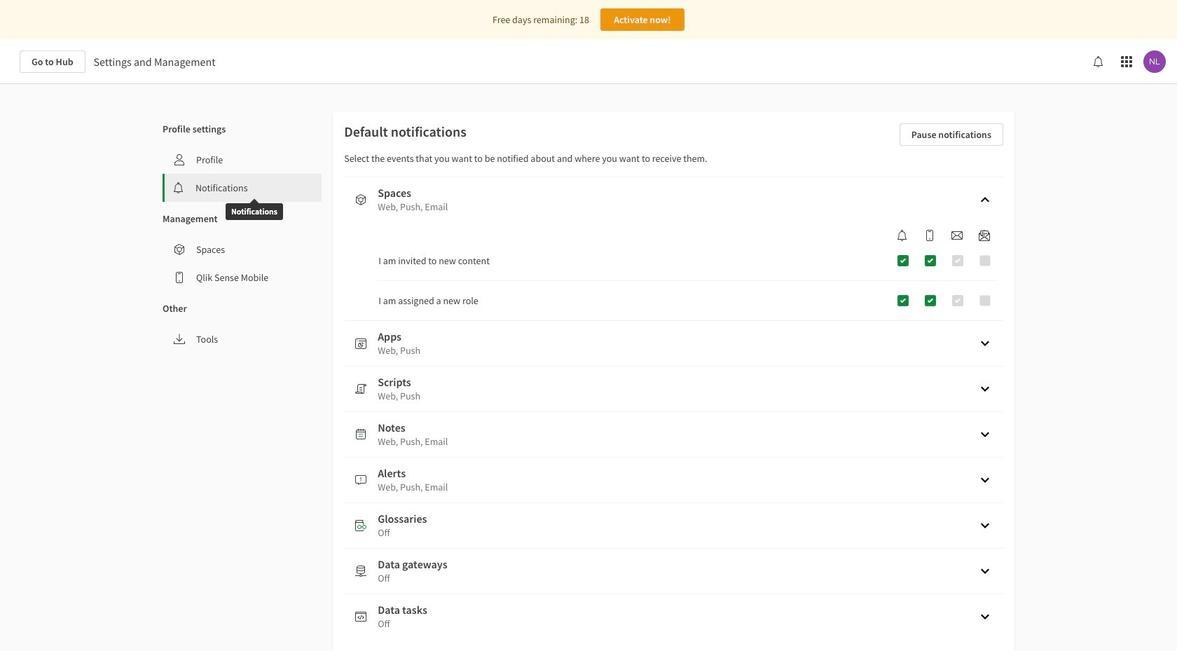 Task type: describe. For each thing, give the bounding box(es) containing it.
notifications sent to your email image
[[952, 230, 963, 241]]

notifications when using qlik sense in a browser element
[[892, 230, 914, 241]]

notifications bundled in a daily email digest element
[[974, 230, 996, 241]]

notifications bundled in a daily email digest image
[[979, 230, 991, 241]]



Task type: vqa. For each thing, say whether or not it's contained in the screenshot.
THE PUSH NOTIFICATIONS IN QLIK SENSE MOBILE icon
yes



Task type: locate. For each thing, give the bounding box(es) containing it.
notifications when using qlik sense in a browser image
[[897, 230, 909, 241]]

push notifications in qlik sense mobile image
[[925, 230, 936, 241]]

tooltip
[[226, 194, 283, 220]]

noah lott image
[[1144, 50, 1167, 73]]

push notifications in qlik sense mobile element
[[919, 230, 942, 241]]

notifications sent to your email element
[[947, 230, 969, 241]]



